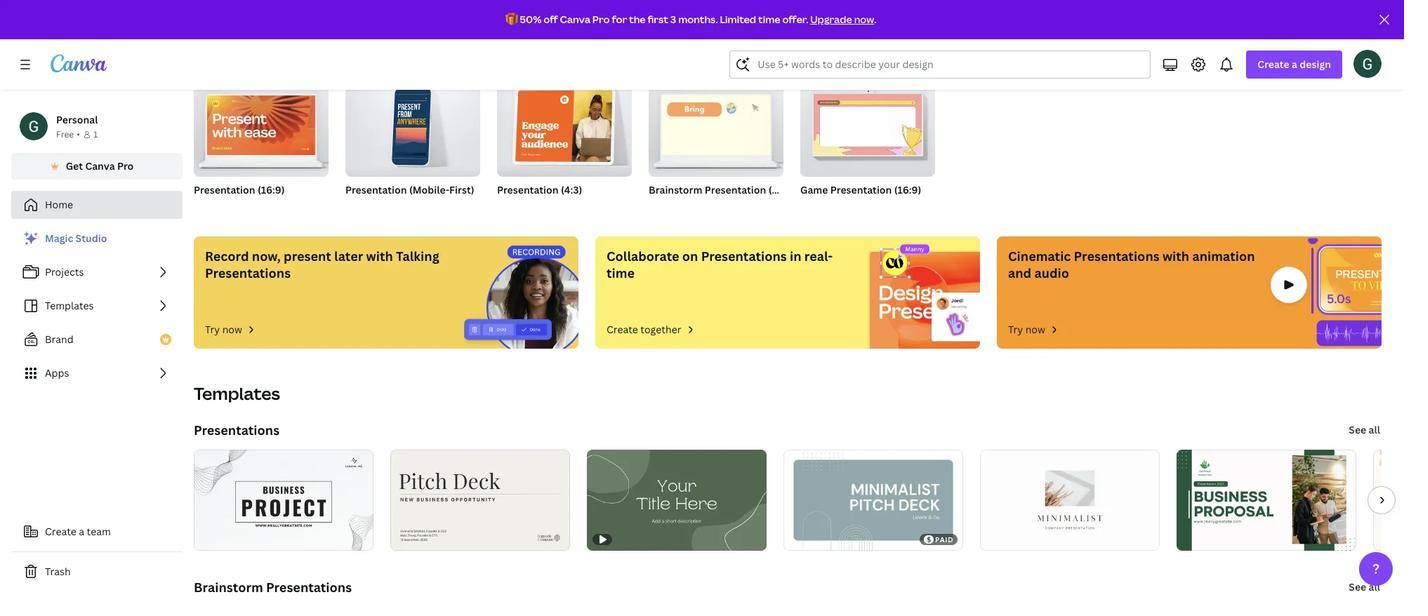 Task type: vqa. For each thing, say whether or not it's contained in the screenshot.
domain
no



Task type: locate. For each thing, give the bounding box(es) containing it.
1 horizontal spatial time
[[758, 13, 781, 26]]

group for brainstorm presentation (16:9)
[[649, 70, 784, 177]]

1 see all link from the top
[[1348, 416, 1382, 444]]

0 horizontal spatial time
[[607, 265, 635, 282]]

brainstorm presentation (16:9) group
[[649, 70, 796, 215]]

(16:9)
[[258, 183, 285, 197], [769, 183, 796, 197], [894, 183, 922, 197]]

1 horizontal spatial a
[[1292, 58, 1298, 71]]

present
[[284, 248, 331, 265]]

canva right the get
[[85, 159, 115, 173]]

try now
[[205, 323, 242, 336], [1008, 323, 1045, 336]]

0 vertical spatial see all
[[1349, 423, 1380, 437]]

pro up home link
[[117, 159, 134, 173]]

×
[[216, 202, 220, 213]]

group inside brainstorm presentation (16:9) group
[[649, 70, 784, 177]]

0 vertical spatial pro
[[593, 13, 610, 26]]

0 vertical spatial see
[[1349, 423, 1367, 437]]

2 see all from the top
[[1349, 581, 1380, 594]]

free •
[[56, 128, 80, 140]]

social media button
[[762, 0, 814, 25]]

with right later
[[366, 248, 393, 265]]

limited
[[720, 13, 756, 26]]

2 horizontal spatial create
[[1258, 58, 1290, 71]]

brainstorm inside group
[[649, 183, 702, 197]]

social
[[762, 2, 787, 14]]

cinematic
[[1008, 248, 1071, 265]]

1 horizontal spatial (16:9)
[[769, 183, 796, 197]]

docs
[[542, 2, 562, 14]]

0 horizontal spatial with
[[366, 248, 393, 265]]

(16:9) inside presentation (16:9) 1920 × 1080 px
[[258, 183, 285, 197]]

a for design
[[1292, 58, 1298, 71]]

canva right off
[[560, 13, 591, 26]]

3 presentation from the left
[[497, 183, 559, 197]]

4 presentation from the left
[[705, 183, 766, 197]]

list containing magic studio
[[11, 225, 183, 388]]

1 horizontal spatial pro
[[593, 13, 610, 26]]

create a team button
[[11, 518, 183, 546]]

create left 'design'
[[1258, 58, 1290, 71]]

1 horizontal spatial brainstorm
[[649, 183, 702, 197]]

0 vertical spatial brainstorm
[[649, 183, 702, 197]]

0 vertical spatial all
[[1369, 423, 1380, 437]]

game presentation (16:9)
[[800, 183, 922, 197]]

studio
[[76, 232, 107, 245]]

see all link for presentations
[[1348, 416, 1382, 444]]

magic studio
[[45, 232, 107, 245]]

1 vertical spatial see all link
[[1348, 574, 1382, 598]]

1 try now from the left
[[205, 323, 242, 336]]

time
[[758, 13, 781, 26], [607, 265, 635, 282]]

templates
[[45, 299, 94, 312], [194, 382, 280, 405]]

2 horizontal spatial now
[[1026, 323, 1045, 336]]

2 try from the left
[[1008, 323, 1023, 336]]

apps
[[45, 367, 69, 380]]

1 vertical spatial see all
[[1349, 581, 1380, 594]]

0 vertical spatial see all link
[[1348, 416, 1382, 444]]

3
[[670, 13, 676, 26]]

1 group from the left
[[194, 70, 329, 177]]

1
[[93, 128, 98, 140]]

1 vertical spatial all
[[1369, 581, 1380, 594]]

2 with from the left
[[1163, 248, 1190, 265]]

docs button
[[535, 0, 569, 25]]

presentation (16:9) 1920 × 1080 px
[[194, 183, 285, 213]]

1 vertical spatial a
[[79, 525, 84, 539]]

group for presentation (mobile-first)
[[345, 70, 480, 177]]

a
[[1292, 58, 1298, 71], [79, 525, 84, 539]]

group
[[194, 70, 329, 177], [345, 70, 480, 177], [497, 70, 632, 177], [649, 70, 784, 177], [800, 70, 935, 177]]

1 all from the top
[[1369, 423, 1380, 437]]

🎁 50% off canva pro for the first 3 months. limited time offer. upgrade now .
[[505, 13, 877, 26]]

None search field
[[730, 51, 1151, 79]]

magic studio link
[[11, 225, 183, 253]]

canva inside button
[[85, 159, 115, 173]]

home
[[45, 198, 73, 211]]

design
[[1300, 58, 1331, 71]]

1 vertical spatial brainstorm
[[194, 579, 263, 596]]

create for create a design
[[1258, 58, 1290, 71]]

1 horizontal spatial templates
[[194, 382, 280, 405]]

1 presentation from the left
[[194, 183, 255, 197]]

projects
[[45, 265, 84, 279]]

with
[[366, 248, 393, 265], [1163, 248, 1190, 265]]

brainstorm for brainstorm presentations
[[194, 579, 263, 596]]

1 vertical spatial time
[[607, 265, 635, 282]]

now
[[854, 13, 874, 26], [222, 323, 242, 336], [1026, 323, 1045, 336]]

see
[[1349, 423, 1367, 437], [1349, 581, 1367, 594]]

1 horizontal spatial canva
[[560, 13, 591, 26]]

upgrade now button
[[810, 13, 874, 26]]

see all link
[[1348, 416, 1382, 444], [1348, 574, 1382, 598]]

create inside button
[[45, 525, 76, 539]]

a inside dropdown button
[[1292, 58, 1298, 71]]

canva
[[560, 13, 591, 26], [85, 159, 115, 173]]

0 horizontal spatial (16:9)
[[258, 183, 285, 197]]

pro
[[593, 13, 610, 26], [117, 159, 134, 173]]

0 vertical spatial a
[[1292, 58, 1298, 71]]

record now, present later with talking presentations
[[205, 248, 439, 282]]

see for brainstorm presentations
[[1349, 581, 1367, 594]]

presentations
[[681, 2, 738, 14], [701, 248, 787, 265], [1074, 248, 1160, 265], [205, 265, 291, 282], [194, 422, 280, 439], [266, 579, 352, 596]]

2 see all link from the top
[[1348, 574, 1382, 598]]

1 vertical spatial canva
[[85, 159, 115, 173]]

1 try from the left
[[205, 323, 220, 336]]

home link
[[11, 191, 183, 219]]

templates up presentations link
[[194, 382, 280, 405]]

0 horizontal spatial canva
[[85, 159, 115, 173]]

0 horizontal spatial pro
[[117, 159, 134, 173]]

1 vertical spatial create
[[607, 323, 638, 336]]

2 try now from the left
[[1008, 323, 1045, 336]]

1 horizontal spatial with
[[1163, 248, 1190, 265]]

1 vertical spatial pro
[[117, 159, 134, 173]]

team
[[87, 525, 111, 539]]

1 with from the left
[[366, 248, 393, 265]]

create
[[1258, 58, 1290, 71], [607, 323, 638, 336], [45, 525, 76, 539]]

time left offer.
[[758, 13, 781, 26]]

free
[[56, 128, 74, 140]]

1 see all from the top
[[1349, 423, 1380, 437]]

presentation (4:3)
[[497, 183, 582, 197]]

all for presentations
[[1369, 423, 1380, 437]]

group for game presentation (16:9)
[[800, 70, 935, 177]]

talking
[[396, 248, 439, 265]]

time up create together
[[607, 265, 635, 282]]

0 horizontal spatial try now
[[205, 323, 242, 336]]

1920
[[194, 202, 214, 213]]

try now for cinematic presentations with animation and audio
[[1008, 323, 1045, 336]]

now for cinematic presentations with animation and audio
[[1026, 323, 1045, 336]]

1 horizontal spatial try
[[1008, 323, 1023, 336]]

in
[[790, 248, 802, 265]]

presentation
[[194, 183, 255, 197], [345, 183, 407, 197], [497, 183, 559, 197], [705, 183, 766, 197], [830, 183, 892, 197]]

50%
[[520, 13, 542, 26]]

0 horizontal spatial create
[[45, 525, 76, 539]]

see all
[[1349, 423, 1380, 437], [1349, 581, 1380, 594]]

0 horizontal spatial try
[[205, 323, 220, 336]]

presentation inside presentation (16:9) 1920 × 1080 px
[[194, 183, 255, 197]]

2 see from the top
[[1349, 581, 1367, 594]]

5 group from the left
[[800, 70, 935, 177]]

with left animation
[[1163, 248, 1190, 265]]

2 all from the top
[[1369, 581, 1380, 594]]

4 group from the left
[[649, 70, 784, 177]]

0 horizontal spatial templates
[[45, 299, 94, 312]]

.
[[874, 13, 877, 26]]

trash
[[45, 565, 71, 579]]

a left 'design'
[[1292, 58, 1298, 71]]

a left team
[[79, 525, 84, 539]]

a inside button
[[79, 525, 84, 539]]

2 presentation from the left
[[345, 183, 407, 197]]

1 (16:9) from the left
[[258, 183, 285, 197]]

create left together
[[607, 323, 638, 336]]

templates down projects
[[45, 299, 94, 312]]

brainstorm
[[649, 183, 702, 197], [194, 579, 263, 596]]

(16:9) for brainstorm presentation (16:9)
[[769, 183, 796, 197]]

all for brainstorm presentations
[[1369, 581, 1380, 594]]

create inside dropdown button
[[1258, 58, 1290, 71]]

1 see from the top
[[1349, 423, 1367, 437]]

all
[[1369, 423, 1380, 437], [1369, 581, 1380, 594]]

audio
[[1035, 265, 1069, 282]]

pro left for
[[593, 13, 610, 26]]

try
[[205, 323, 220, 336], [1008, 323, 1023, 336]]

0 horizontal spatial brainstorm
[[194, 579, 263, 596]]

3 (16:9) from the left
[[894, 183, 922, 197]]

create a design button
[[1247, 51, 1343, 79]]

get
[[66, 159, 83, 173]]

px
[[245, 202, 255, 213]]

get canva pro
[[66, 159, 134, 173]]

1 horizontal spatial create
[[607, 323, 638, 336]]

1 horizontal spatial try now
[[1008, 323, 1045, 336]]

create for create a team
[[45, 525, 76, 539]]

list
[[11, 225, 183, 388]]

2 vertical spatial create
[[45, 525, 76, 539]]

3 group from the left
[[497, 70, 632, 177]]

0 vertical spatial create
[[1258, 58, 1290, 71]]

2 horizontal spatial (16:9)
[[894, 183, 922, 197]]

2 (16:9) from the left
[[769, 183, 796, 197]]

create left team
[[45, 525, 76, 539]]

1 vertical spatial see
[[1349, 581, 1367, 594]]

0 horizontal spatial now
[[222, 323, 242, 336]]

apps link
[[11, 359, 183, 388]]

2 group from the left
[[345, 70, 480, 177]]

0 horizontal spatial a
[[79, 525, 84, 539]]

0 vertical spatial time
[[758, 13, 781, 26]]



Task type: describe. For each thing, give the bounding box(es) containing it.
upgrade
[[810, 13, 852, 26]]

presentation for presentation (mobile-first)
[[345, 183, 407, 197]]

🎁
[[505, 13, 518, 26]]

brainstorm presentations link
[[194, 579, 352, 596]]

Search search field
[[758, 51, 1123, 78]]

brand
[[45, 333, 74, 346]]

now for record now, present later with talking presentations
[[222, 323, 242, 336]]

later
[[334, 248, 363, 265]]

get canva pro button
[[11, 153, 183, 180]]

presentations inside cinematic presentations with animation and audio
[[1074, 248, 1160, 265]]

game presentation (16:9) group
[[800, 70, 935, 215]]

trash link
[[11, 558, 183, 586]]

brainstorm presentations
[[194, 579, 352, 596]]

•
[[77, 128, 80, 140]]

magic
[[45, 232, 73, 245]]

a for team
[[79, 525, 84, 539]]

videos
[[853, 2, 880, 14]]

brand link
[[11, 326, 183, 354]]

and
[[1008, 265, 1032, 282]]

(4:3)
[[561, 183, 582, 197]]

5 presentation from the left
[[830, 183, 892, 197]]

real-
[[805, 248, 833, 265]]

media
[[789, 2, 814, 14]]

first)
[[449, 183, 474, 197]]

brainstorm for brainstorm presentation (16:9)
[[649, 183, 702, 197]]

record
[[205, 248, 249, 265]]

create a design
[[1258, 58, 1331, 71]]

try for cinematic presentations with animation and audio
[[1008, 323, 1023, 336]]

videos button
[[850, 0, 883, 25]]

1 horizontal spatial now
[[854, 13, 874, 26]]

off
[[544, 13, 558, 26]]

whiteboards
[[604, 2, 657, 14]]

see all for presentations
[[1349, 423, 1380, 437]]

collaborate
[[607, 248, 679, 265]]

together
[[641, 323, 681, 336]]

first
[[648, 13, 668, 26]]

try now for record now, present later with talking presentations
[[205, 323, 242, 336]]

for
[[612, 13, 627, 26]]

presentations inside record now, present later with talking presentations
[[205, 265, 291, 282]]

0 vertical spatial templates
[[45, 299, 94, 312]]

(16:9) for game presentation (16:9)
[[894, 183, 922, 197]]

0 vertical spatial canva
[[560, 13, 591, 26]]

templates link
[[11, 292, 183, 320]]

with inside record now, present later with talking presentations
[[366, 248, 393, 265]]

1 vertical spatial templates
[[194, 382, 280, 405]]

group for presentation (4:3)
[[497, 70, 632, 177]]

see for presentations
[[1349, 423, 1367, 437]]

see all for brainstorm presentations
[[1349, 581, 1380, 594]]

pro inside button
[[117, 159, 134, 173]]

cinematic presentations with animation and audio
[[1008, 248, 1255, 282]]

presentations link
[[194, 422, 280, 439]]

collaborate on presentations in real- time
[[607, 248, 833, 282]]

see all link for brainstorm presentations
[[1348, 574, 1382, 598]]

group for presentation (16:9)
[[194, 70, 329, 177]]

with inside cinematic presentations with animation and audio
[[1163, 248, 1190, 265]]

time inside collaborate on presentations in real- time
[[607, 265, 635, 282]]

presentation for presentation (16:9) 1920 × 1080 px
[[194, 183, 255, 197]]

presentation (16:9) group
[[194, 70, 329, 215]]

presentation (mobile-first)
[[345, 183, 474, 197]]

1080
[[222, 202, 243, 213]]

presentation (4:3) group
[[497, 70, 632, 215]]

now,
[[252, 248, 281, 265]]

whiteboards button
[[604, 0, 657, 25]]

brainstorm presentation (16:9)
[[649, 183, 796, 197]]

on
[[682, 248, 698, 265]]

(mobile-
[[409, 183, 449, 197]]

months.
[[678, 13, 718, 26]]

create together
[[607, 323, 681, 336]]

projects link
[[11, 258, 183, 286]]

game
[[800, 183, 828, 197]]

presentations button
[[681, 0, 738, 25]]

social media
[[762, 2, 814, 14]]

offer.
[[782, 13, 808, 26]]

personal
[[56, 113, 98, 126]]

animation
[[1193, 248, 1255, 265]]

the
[[629, 13, 646, 26]]

presentation (mobile-first) group
[[345, 70, 480, 215]]

paid
[[935, 535, 954, 545]]

create for create together
[[607, 323, 638, 336]]

create a team
[[45, 525, 111, 539]]

presentation for presentation (4:3)
[[497, 183, 559, 197]]

greg robinson image
[[1354, 50, 1382, 78]]

try for record now, present later with talking presentations
[[205, 323, 220, 336]]

presentations inside collaborate on presentations in real- time
[[701, 248, 787, 265]]



